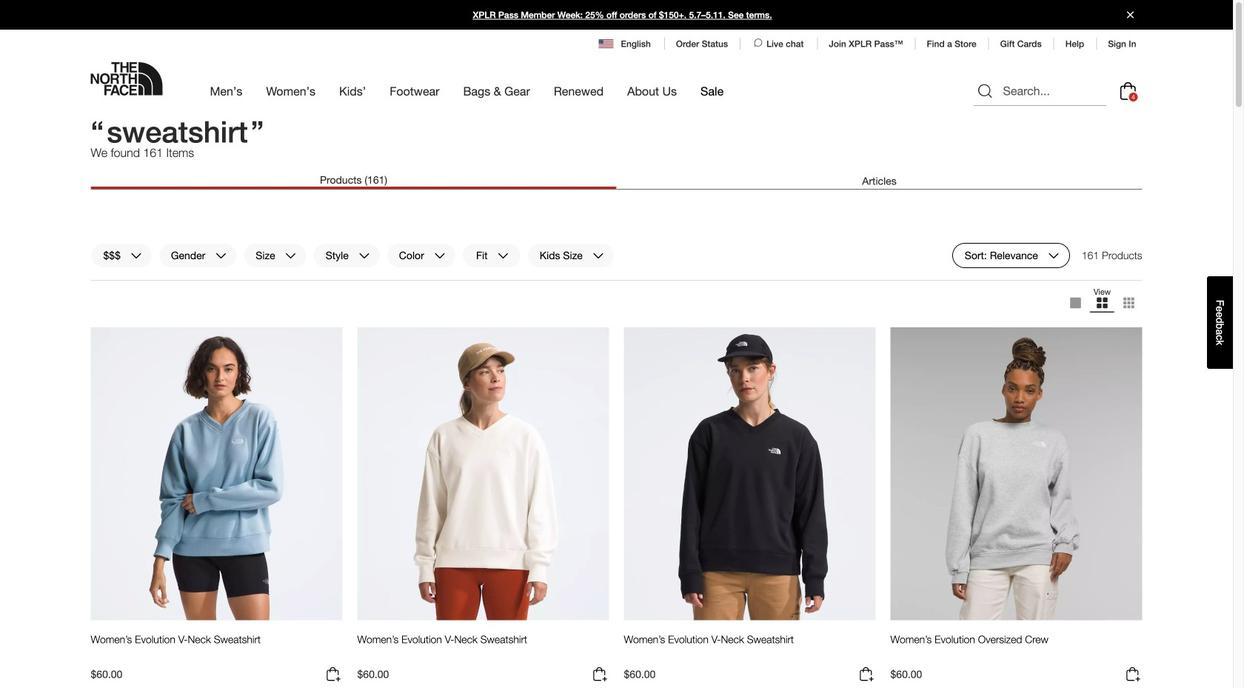 Task type: locate. For each thing, give the bounding box(es) containing it.
women's evolution oversized crew image
[[891, 327, 1143, 621]]

1 horizontal spatial women's evolution v-neck sweatshirt image
[[357, 327, 609, 621]]

women's evolution v-neck sweatshirt image
[[91, 327, 343, 621], [357, 327, 609, 621], [624, 327, 876, 621]]

list box
[[1063, 287, 1143, 319]]

1 women's evolution v-neck sweatshirt image from the left
[[91, 327, 343, 621]]

tab list
[[91, 173, 1143, 190]]

Search search field
[[974, 76, 1107, 106]]

2 horizontal spatial women's evolution v-neck sweatshirt image
[[624, 327, 876, 621]]

0 horizontal spatial women's evolution v-neck sweatshirt image
[[91, 327, 343, 621]]

2 women's evolution v-neck sweatshirt image from the left
[[357, 327, 609, 621]]

3 women's evolution v-neck sweatshirt image from the left
[[624, 327, 876, 621]]

status
[[1082, 243, 1143, 268]]



Task type: vqa. For each thing, say whether or not it's contained in the screenshot.
THE GET A BEANIE ON US, WITH ORDERS $125+ FOR XPLR PASS MEMBERS. ENDS 2.6, WHILE SUPPLIES LAST. JOIN NOW. in the top of the page
no



Task type: describe. For each thing, give the bounding box(es) containing it.
search all image
[[977, 82, 994, 100]]

close image
[[1121, 11, 1140, 18]]

the north face home page image
[[91, 62, 163, 96]]



